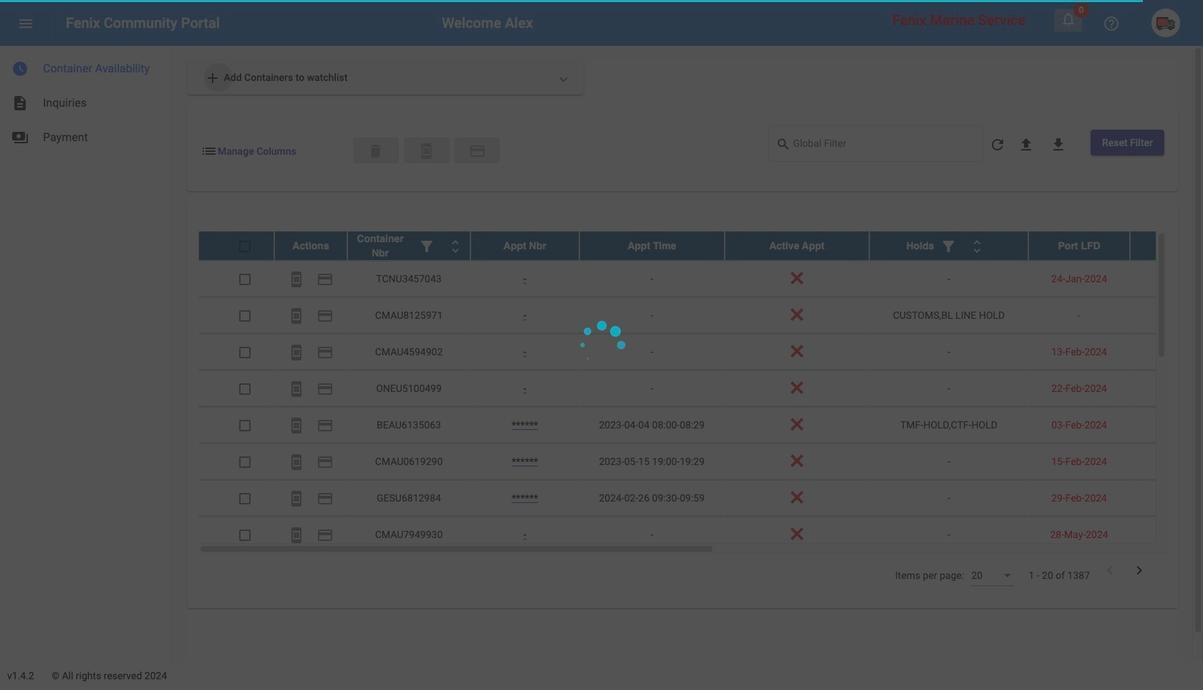 Task type: vqa. For each thing, say whether or not it's contained in the screenshot.
TEXT BOX
no



Task type: describe. For each thing, give the bounding box(es) containing it.
8 column header from the left
[[1131, 231, 1204, 260]]

2 cell from the top
[[1131, 297, 1204, 333]]

5 column header from the left
[[725, 231, 870, 260]]

6 cell from the top
[[1131, 444, 1204, 479]]

1 column header from the left
[[274, 231, 348, 260]]

6 row from the top
[[198, 407, 1204, 444]]

7 cell from the top
[[1131, 480, 1204, 516]]

6 column header from the left
[[870, 231, 1029, 260]]

1 row from the top
[[198, 231, 1204, 261]]

8 row from the top
[[198, 480, 1204, 517]]

5 cell from the top
[[1131, 407, 1204, 443]]

2 column header from the left
[[348, 231, 471, 260]]

5 row from the top
[[198, 370, 1204, 407]]



Task type: locate. For each thing, give the bounding box(es) containing it.
4 row from the top
[[198, 334, 1204, 370]]

4 column header from the left
[[580, 231, 725, 260]]

navigation
[[0, 46, 172, 155]]

8 cell from the top
[[1131, 517, 1204, 552]]

Global Watchlist Filter field
[[794, 140, 976, 152]]

7 row from the top
[[198, 444, 1204, 480]]

9 row from the top
[[198, 517, 1204, 553]]

delete image
[[367, 142, 384, 160]]

row
[[198, 231, 1204, 261], [198, 261, 1204, 297], [198, 297, 1204, 334], [198, 334, 1204, 370], [198, 370, 1204, 407], [198, 407, 1204, 444], [198, 444, 1204, 480], [198, 480, 1204, 517], [198, 517, 1204, 553]]

3 row from the top
[[198, 297, 1204, 334]]

2 row from the top
[[198, 261, 1204, 297]]

3 column header from the left
[[471, 231, 580, 260]]

no color image
[[1060, 11, 1078, 28], [1103, 15, 1121, 32], [776, 136, 794, 153], [1050, 136, 1068, 154], [201, 142, 218, 160], [418, 142, 435, 160], [469, 142, 486, 160], [940, 238, 958, 255], [969, 238, 986, 255], [317, 271, 334, 288], [317, 344, 334, 361], [288, 381, 305, 398], [317, 381, 334, 398], [288, 454, 305, 471], [317, 454, 334, 471], [317, 490, 334, 508], [288, 527, 305, 544], [317, 527, 334, 544], [1102, 562, 1119, 579], [1131, 562, 1149, 579]]

3 cell from the top
[[1131, 334, 1204, 370]]

4 cell from the top
[[1131, 370, 1204, 406]]

1 cell from the top
[[1131, 261, 1204, 297]]

7 column header from the left
[[1029, 231, 1131, 260]]

column header
[[274, 231, 348, 260], [348, 231, 471, 260], [471, 231, 580, 260], [580, 231, 725, 260], [725, 231, 870, 260], [870, 231, 1029, 260], [1029, 231, 1131, 260], [1131, 231, 1204, 260]]

no color image
[[17, 15, 34, 32], [11, 60, 29, 77], [11, 95, 29, 112], [11, 129, 29, 146], [989, 136, 1007, 154], [1018, 136, 1035, 154], [418, 238, 436, 255], [447, 238, 464, 255], [288, 271, 305, 288], [288, 308, 305, 325], [317, 308, 334, 325], [288, 344, 305, 361], [288, 417, 305, 434], [317, 417, 334, 434], [288, 490, 305, 508]]

cell
[[1131, 261, 1204, 297], [1131, 297, 1204, 333], [1131, 334, 1204, 370], [1131, 370, 1204, 406], [1131, 407, 1204, 443], [1131, 444, 1204, 479], [1131, 480, 1204, 516], [1131, 517, 1204, 552]]

grid
[[198, 231, 1204, 554]]



